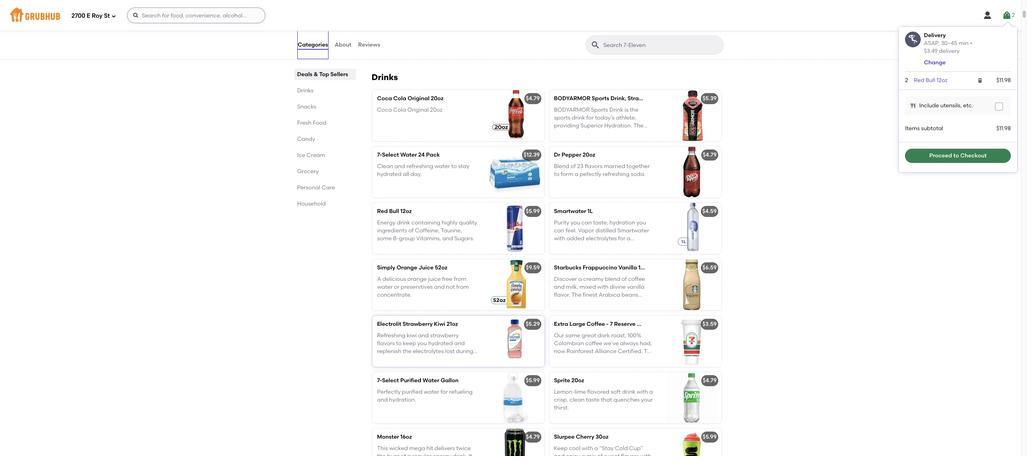 Task type: describe. For each thing, give the bounding box(es) containing it.
pepper
[[562, 152, 581, 158]]

food
[[313, 120, 327, 126]]

0 vertical spatial original
[[408, 95, 429, 102]]

proceed to checkout button
[[905, 149, 1011, 163]]

quenches
[[613, 397, 640, 404]]

hydrated inside 'clean and refreshing water to stay hydrated all day.'
[[377, 171, 402, 178]]

that
[[601, 397, 612, 404]]

magnifying glass icon image
[[591, 40, 600, 50]]

hydrated inside the refreshing kiwi and strawberry flavors to keep you hydrated and replenish the electrolytes lost during exercise.
[[428, 340, 453, 347]]

extra large coffee - 7 reserve colombian 24oz
[[554, 321, 681, 328]]

flavors inside blend of 23 flavors married together to form a pefectly refreshing soda.
[[585, 163, 603, 170]]

candy
[[297, 136, 315, 143]]

purified
[[400, 378, 421, 384]]

funyuns®
[[377, 22, 407, 29]]

distilled
[[595, 227, 616, 234]]

$4.59
[[702, 208, 717, 215]]

free
[[442, 276, 453, 283]]

2 inside button
[[1012, 12, 1015, 18]]

$4.79 for coca cola original 20oz
[[526, 95, 540, 102]]

Search for food, convenience, alcohol... search field
[[127, 8, 265, 23]]

1 vertical spatial original
[[407, 106, 429, 113]]

and down finest
[[589, 300, 600, 307]]

undeniably
[[601, 300, 631, 307]]

extra large coffee - 7 reserve colombian 24oz image
[[662, 316, 721, 367]]

checkout
[[960, 153, 987, 159]]

energy drink containing highly quality ingredients of caffeine, taurine, some b-group vitamins, and sugars.
[[377, 219, 477, 242]]

energy
[[377, 219, 396, 226]]

•
[[970, 40, 972, 46]]

sprite 20oz
[[554, 378, 584, 384]]

beverage.
[[554, 308, 581, 315]]

concentrate.
[[377, 292, 412, 299]]

delicious
[[382, 276, 406, 283]]

sprite 20oz image
[[662, 373, 721, 424]]

fun
[[377, 38, 386, 45]]

taurine,
[[441, 227, 462, 234]]

starbucks frappuccino vanilla 13.7oz
[[554, 265, 654, 271]]

or
[[394, 284, 399, 291]]

and inside 'clean and refreshing water to stay hydrated all day.'
[[395, 163, 405, 170]]

you inside the refreshing kiwi and strawberry flavors to keep you hydrated and replenish the electrolytes lost during exercise.
[[417, 340, 427, 347]]

your
[[641, 397, 653, 404]]

2 button
[[1002, 8, 1015, 23]]

are
[[466, 22, 475, 29]]

drinks inside tab
[[297, 87, 314, 94]]

top
[[319, 71, 329, 78]]

reserve
[[614, 321, 636, 328]]

fresh food
[[297, 120, 327, 126]]

13.7oz
[[638, 265, 654, 271]]

delivery
[[939, 48, 960, 54]]

of inside discover a creamy blend of coffee and milk, mixed with divine vanilla flavor. the finest arabica beans create a rich and undeniably luscious beverage.
[[622, 276, 627, 283]]

0 vertical spatial drinks
[[372, 72, 398, 82]]

0 vertical spatial can
[[581, 219, 592, 226]]

orange
[[407, 276, 427, 283]]

discover a creamy blend of coffee and milk, mixed with divine vanilla flavor. the finest arabica beans create a rich and undeniably luscious beverage.
[[554, 276, 654, 315]]

lemon-lime flavored soft drink with a crisp, clean taste that quenches your thirst.
[[554, 389, 653, 412]]

sprite
[[554, 378, 570, 384]]

electrolytes inside the purity you can taste; hydration you can feel. vapor distilled smartwater with added electrolytes for a distinctive pure and crisp taste.
[[586, 235, 617, 242]]

snacks tab
[[297, 103, 353, 111]]

a up mixed
[[578, 276, 582, 283]]

change
[[924, 59, 946, 66]]

simply orange juice 52oz image
[[485, 260, 545, 311]]

$3.49
[[924, 48, 938, 54]]

electrolit strawberry kiwi 21oz image
[[485, 316, 545, 367]]

21oz
[[447, 321, 458, 328]]

select for water
[[382, 152, 399, 158]]

$4.79 for lemon-lime flavored soft drink with a crisp, clean taste that quenches your thirst.
[[703, 378, 717, 384]]

perfectly
[[377, 389, 401, 396]]

categories
[[298, 41, 328, 48]]

for inside perfectly purified water for refueling and hydration.
[[441, 389, 448, 396]]

group
[[399, 235, 415, 242]]

0 horizontal spatial red
[[377, 208, 388, 215]]

0 horizontal spatial red bull 12oz
[[377, 208, 412, 215]]

and inside funyuns® onion flavored rings are a deliciously different snack that's fun to eat, with a crisp texture and zesty onion flavor
[[458, 38, 468, 45]]

exercise.
[[377, 356, 400, 363]]

about
[[335, 41, 351, 48]]

water inside a delicious orange juice free from water or preservtives and not from concentrate.
[[377, 284, 393, 291]]

to inside the refreshing kiwi and strawberry flavors to keep you hydrated and replenish the electrolytes lost during exercise.
[[396, 340, 402, 347]]

large
[[570, 321, 585, 328]]

1 horizontal spatial bull
[[926, 77, 935, 84]]

1 coca cola original 20oz from the top
[[377, 95, 444, 102]]

Search 7-Eleven search field
[[603, 41, 721, 49]]

of inside blend of 23 flavors married together to form a pefectly refreshing soda.
[[571, 163, 576, 170]]

asap,
[[924, 40, 940, 46]]

rings
[[450, 22, 465, 29]]

and inside the energy drink containing highly quality ingredients of caffeine, taurine, some b-group vitamins, and sugars.
[[442, 235, 453, 242]]

red inside tooltip
[[914, 77, 924, 84]]

kiwi
[[407, 332, 417, 339]]

eat,
[[394, 38, 404, 45]]

refreshing inside blend of 23 flavors married together to form a pefectly refreshing soda.
[[603, 171, 629, 178]]

purified
[[402, 389, 422, 396]]

and inside a delicious orange juice free from water or preservtives and not from concentrate.
[[434, 284, 445, 291]]

flavors inside keep cool with a "stay cold cup" and enjoy a mix of sweet flavors wit
[[621, 453, 639, 456]]

creamy
[[583, 276, 604, 283]]

deals
[[297, 71, 313, 78]]

crisp inside funyuns® onion flavored rings are a deliciously different snack that's fun to eat, with a crisp texture and zesty onion flavor
[[423, 38, 436, 45]]

starbucks frappuccino vanilla 13.7oz image
[[662, 260, 721, 311]]

2 vertical spatial $5.99
[[703, 434, 717, 441]]

fresh
[[297, 120, 312, 126]]

2700
[[71, 12, 85, 19]]

coffee
[[628, 276, 645, 283]]

include
[[919, 102, 939, 109]]

soda.
[[631, 171, 645, 178]]

$4.79 for blend of 23 flavors married together to form a pefectly refreshing soda.
[[703, 152, 717, 158]]

1 vertical spatial cola
[[393, 106, 406, 113]]

min
[[959, 40, 969, 46]]

flavor
[[408, 46, 423, 53]]

ice cream
[[297, 152, 325, 159]]

7-select purified water gallon image
[[485, 373, 545, 424]]

the
[[403, 348, 412, 355]]

strawberry
[[430, 332, 459, 339]]

2 coca from the top
[[377, 106, 392, 113]]

0 horizontal spatial bull
[[389, 208, 399, 215]]

of inside the energy drink containing highly quality ingredients of caffeine, taurine, some b-group vitamins, and sugars.
[[408, 227, 414, 234]]

svg image inside 2 button
[[1002, 11, 1012, 20]]

7- for 7-select water 24 pack
[[377, 152, 382, 158]]

sports
[[592, 95, 609, 102]]

arabica
[[599, 292, 620, 299]]

and up flavor.
[[554, 284, 565, 291]]

bodyarmor sports drink, strawberry banana 28oz
[[554, 95, 694, 102]]

with inside discover a creamy blend of coffee and milk, mixed with divine vanilla flavor. the finest arabica beans create a rich and undeniably luscious beverage.
[[597, 284, 609, 291]]

0 vertical spatial water
[[400, 152, 417, 158]]

1 horizontal spatial red bull 12oz
[[914, 77, 948, 84]]

grocery tab
[[297, 167, 353, 176]]

1 $11.98 from the top
[[996, 77, 1011, 84]]

lost
[[445, 348, 455, 355]]

0 horizontal spatial strawberry
[[403, 321, 433, 328]]

different
[[411, 30, 434, 37]]

replenish
[[377, 348, 401, 355]]

banana
[[659, 95, 680, 102]]

2700 e roy st
[[71, 12, 110, 19]]

st
[[104, 12, 110, 19]]

of inside keep cool with a "stay cold cup" and enjoy a mix of sweet flavors wit
[[597, 453, 603, 456]]

items subtotal
[[905, 125, 943, 132]]

finest
[[583, 292, 597, 299]]

cool
[[569, 445, 581, 452]]

reviews
[[358, 41, 380, 48]]

simply
[[377, 265, 395, 271]]

include utensils, etc.
[[919, 102, 973, 109]]

1 vertical spatial from
[[456, 284, 469, 291]]

and inside perfectly purified water for refueling and hydration.
[[377, 397, 388, 404]]



Task type: locate. For each thing, give the bounding box(es) containing it.
form
[[561, 171, 573, 178]]

main navigation navigation
[[0, 0, 1021, 31]]

simply orange juice 52oz
[[377, 265, 447, 271]]

0 vertical spatial $11.98
[[996, 77, 1011, 84]]

refreshing up the day.
[[406, 163, 433, 170]]

1 vertical spatial select
[[382, 378, 399, 384]]

refreshing inside 'clean and refreshing water to stay hydrated all day.'
[[406, 163, 433, 170]]

1 vertical spatial strawberry
[[403, 321, 433, 328]]

1 vertical spatial 7-
[[377, 378, 382, 384]]

0 vertical spatial hydrated
[[377, 171, 402, 178]]

and up the all
[[395, 163, 405, 170]]

1 vertical spatial coca cola original 20oz
[[377, 106, 443, 113]]

deliciously
[[382, 30, 410, 37]]

strawberry right 'drink,'
[[628, 95, 658, 102]]

1 vertical spatial electrolytes
[[413, 348, 444, 355]]

0 horizontal spatial flavors
[[377, 340, 395, 347]]

a inside the purity you can taste; hydration you can feel. vapor distilled smartwater with added electrolytes for a distinctive pure and crisp taste.
[[627, 235, 630, 242]]

with inside lemon-lime flavored soft drink with a crisp, clean taste that quenches your thirst.
[[637, 389, 648, 396]]

water inside perfectly purified water for refueling and hydration.
[[424, 389, 439, 396]]

svg image
[[983, 11, 992, 20], [1002, 11, 1012, 20], [133, 12, 139, 19], [111, 14, 116, 18], [977, 77, 983, 84], [910, 103, 916, 109]]

colombian
[[637, 321, 667, 328]]

luscious
[[633, 300, 654, 307]]

0 vertical spatial strawberry
[[628, 95, 658, 102]]

crisp inside the purity you can taste; hydration you can feel. vapor distilled smartwater with added electrolytes for a distinctive pure and crisp taste.
[[608, 243, 621, 250]]

1 vertical spatial water
[[377, 284, 393, 291]]

1 vertical spatial smartwater
[[617, 227, 649, 234]]

for down gallon
[[441, 389, 448, 396]]

0 vertical spatial 12oz
[[937, 77, 948, 84]]

e
[[87, 12, 90, 19]]

pure
[[583, 243, 595, 250]]

and right pure
[[596, 243, 607, 250]]

juice
[[419, 265, 434, 271]]

0 vertical spatial from
[[454, 276, 466, 283]]

0 horizontal spatial for
[[441, 389, 448, 396]]

water down pack
[[435, 163, 450, 170]]

1 horizontal spatial drinks
[[372, 72, 398, 82]]

vanilla
[[627, 284, 645, 291]]

to inside funyuns® onion flavored rings are a deliciously different snack that's fun to eat, with a crisp texture and zesty onion flavor
[[387, 38, 393, 45]]

0 horizontal spatial can
[[554, 227, 564, 234]]

0 vertical spatial red bull 12oz
[[914, 77, 948, 84]]

to inside tooltip
[[953, 153, 959, 159]]

from up not
[[454, 276, 466, 283]]

a inside lemon-lime flavored soft drink with a crisp, clean taste that quenches your thirst.
[[649, 389, 653, 396]]

refreshing down married
[[603, 171, 629, 178]]

$5.99
[[526, 208, 540, 215], [526, 378, 540, 384], [703, 434, 717, 441]]

smartwater inside the purity you can taste; hydration you can feel. vapor distilled smartwater with added electrolytes for a distinctive pure and crisp taste.
[[617, 227, 649, 234]]

0 vertical spatial 7-
[[377, 152, 382, 158]]

0 horizontal spatial hydrated
[[377, 171, 402, 178]]

1 vertical spatial water
[[423, 378, 439, 384]]

with up your
[[637, 389, 648, 396]]

1 vertical spatial drinks
[[297, 87, 314, 94]]

red down change button
[[914, 77, 924, 84]]

1 select from the top
[[382, 152, 399, 158]]

drinks down deals
[[297, 87, 314, 94]]

electrolytes down keep
[[413, 348, 444, 355]]

0 vertical spatial refreshing
[[406, 163, 433, 170]]

from right not
[[456, 284, 469, 291]]

funyuns onion flavored rings 6oz image
[[485, 6, 545, 57]]

2 coca cola original 20oz from the top
[[377, 106, 443, 113]]

0 vertical spatial water
[[435, 163, 450, 170]]

0 vertical spatial flavors
[[585, 163, 603, 170]]

52oz
[[435, 265, 447, 271]]

fresh food tab
[[297, 119, 353, 127]]

1 horizontal spatial crisp
[[608, 243, 621, 250]]

you right keep
[[417, 340, 427, 347]]

enjoy
[[566, 453, 580, 456]]

slurpee cherry 30oz image
[[662, 429, 721, 456]]

with up the "flavor"
[[406, 38, 417, 45]]

$6.59
[[703, 265, 717, 271]]

monster 16oz image
[[485, 429, 545, 456]]

1 horizontal spatial can
[[581, 219, 592, 226]]

you right hydration
[[637, 219, 646, 226]]

0 horizontal spatial drink
[[397, 219, 410, 226]]

1 vertical spatial flavors
[[377, 340, 395, 347]]

flavors up replenish
[[377, 340, 395, 347]]

feel.
[[566, 227, 577, 234]]

-
[[606, 321, 609, 328]]

beans
[[622, 292, 638, 299]]

and down the juice
[[434, 284, 445, 291]]

7- up clean
[[377, 152, 382, 158]]

pack
[[426, 152, 440, 158]]

to left keep
[[396, 340, 402, 347]]

1 horizontal spatial strawberry
[[628, 95, 658, 102]]

select for purified
[[382, 378, 399, 384]]

0 vertical spatial electrolytes
[[586, 235, 617, 242]]

zesty
[[377, 46, 390, 53]]

flavor.
[[554, 292, 570, 299]]

clean
[[570, 397, 585, 404]]

0 vertical spatial 2
[[1012, 12, 1015, 18]]

12oz down change button
[[937, 77, 948, 84]]

of up the group
[[408, 227, 414, 234]]

blend of 23 flavors married together to form a pefectly refreshing soda.
[[554, 163, 650, 178]]

extra
[[554, 321, 568, 328]]

crisp left taste. at the bottom of page
[[608, 243, 621, 250]]

1 horizontal spatial for
[[618, 235, 625, 242]]

snack
[[435, 30, 451, 37]]

funyuns® onion flavored rings are a deliciously different snack that's fun to eat, with a crisp texture and zesty onion flavor
[[377, 22, 475, 53]]

funyuns® onion flavored rings are a deliciously different snack that's fun to eat, with a crisp texture and zesty onion flavor button
[[372, 6, 545, 57]]

for inside the purity you can taste; hydration you can feel. vapor distilled smartwater with added electrolytes for a distinctive pure and crisp taste.
[[618, 235, 625, 242]]

a left mix
[[582, 453, 585, 456]]

flavored
[[426, 22, 449, 29]]

drink inside the energy drink containing highly quality ingredients of caffeine, taurine, some b-group vitamins, and sugars.
[[397, 219, 410, 226]]

stay
[[458, 163, 469, 170]]

keep
[[403, 340, 416, 347]]

electrolytes down distilled
[[586, 235, 617, 242]]

water up perfectly purified water for refueling and hydration.
[[423, 378, 439, 384]]

etc.
[[963, 102, 973, 109]]

1 horizontal spatial smartwater
[[617, 227, 649, 234]]

with up distinctive
[[554, 235, 565, 242]]

items
[[905, 125, 920, 132]]

1 vertical spatial red
[[377, 208, 388, 215]]

tooltip containing delivery
[[899, 22, 1017, 173]]

$5.99 for sprite
[[526, 378, 540, 384]]

1 vertical spatial refreshing
[[603, 171, 629, 178]]

of left 23
[[571, 163, 576, 170]]

smartwater 1l image
[[662, 203, 721, 254]]

1 7- from the top
[[377, 152, 382, 158]]

1 horizontal spatial electrolytes
[[586, 235, 617, 242]]

with up arabica on the right bottom
[[597, 284, 609, 291]]

drinks tab
[[297, 86, 353, 95]]

1 vertical spatial can
[[554, 227, 564, 234]]

containing
[[411, 219, 440, 226]]

flavors down the cup"
[[621, 453, 639, 456]]

taste
[[586, 397, 600, 404]]

bull up the energy
[[389, 208, 399, 215]]

hydrated down clean
[[377, 171, 402, 178]]

0 vertical spatial coca
[[377, 95, 392, 102]]

select up perfectly
[[382, 378, 399, 384]]

a down 23
[[575, 171, 578, 178]]

dr pepper 20oz image
[[662, 147, 721, 198]]

1 vertical spatial $5.99
[[526, 378, 540, 384]]

with up mix
[[582, 445, 593, 452]]

0 horizontal spatial 2
[[905, 77, 908, 84]]

0 vertical spatial coca cola original 20oz
[[377, 95, 444, 102]]

quality
[[459, 219, 477, 226]]

preservtives
[[401, 284, 433, 291]]

a up fun
[[377, 30, 381, 37]]

and inside keep cool with a "stay cold cup" and enjoy a mix of sweet flavors wit
[[554, 453, 565, 456]]

of up divine
[[622, 276, 627, 283]]

1 horizontal spatial 12oz
[[937, 77, 948, 84]]

7- up perfectly
[[377, 378, 382, 384]]

bull
[[926, 77, 935, 84], [389, 208, 399, 215]]

can down "purity"
[[554, 227, 564, 234]]

$5.39
[[703, 95, 717, 102]]

sugars.
[[454, 235, 474, 242]]

lemon-
[[554, 389, 575, 396]]

2 horizontal spatial you
[[637, 219, 646, 226]]

delivery asap, 30–45 min • $3.49 delivery
[[924, 32, 972, 54]]

2 select from the top
[[382, 378, 399, 384]]

0 horizontal spatial water
[[400, 152, 417, 158]]

cold
[[615, 445, 628, 452]]

23
[[577, 163, 583, 170]]

$5.99 for smartwater
[[526, 208, 540, 215]]

mixed
[[580, 284, 596, 291]]

refueling
[[449, 389, 473, 396]]

red bull 12oz link
[[914, 77, 948, 84]]

select up clean
[[382, 152, 399, 158]]

red bull 12oz image
[[485, 203, 545, 254]]

and up during at bottom
[[454, 340, 465, 347]]

water inside 'clean and refreshing water to stay hydrated all day.'
[[435, 163, 450, 170]]

1 vertical spatial 12oz
[[400, 208, 412, 215]]

texture
[[437, 38, 456, 45]]

1 vertical spatial bull
[[389, 208, 399, 215]]

red bull 12oz down change button
[[914, 77, 948, 84]]

bodyarmor
[[554, 95, 590, 102]]

0 horizontal spatial smartwater
[[554, 208, 586, 215]]

a left rich in the bottom of the page
[[573, 300, 577, 307]]

drink up ingredients
[[397, 219, 410, 226]]

and down perfectly
[[377, 397, 388, 404]]

1 vertical spatial $11.98
[[996, 125, 1011, 132]]

keep cool with a "stay cold cup" and enjoy a mix of sweet flavors wit
[[554, 445, 651, 456]]

0 horizontal spatial you
[[417, 340, 427, 347]]

0 vertical spatial bull
[[926, 77, 935, 84]]

together
[[626, 163, 650, 170]]

with inside the purity you can taste; hydration you can feel. vapor distilled smartwater with added electrolytes for a distinctive pure and crisp taste.
[[554, 235, 565, 242]]

frappuccino
[[583, 265, 617, 271]]

to right fun
[[387, 38, 393, 45]]

1 vertical spatial 2
[[905, 77, 908, 84]]

personal care tab
[[297, 184, 353, 192]]

0 vertical spatial for
[[618, 235, 625, 242]]

1 vertical spatial coca
[[377, 106, 392, 113]]

of right mix
[[597, 453, 603, 456]]

2 horizontal spatial flavors
[[621, 453, 639, 456]]

household tab
[[297, 200, 353, 208]]

1 vertical spatial red bull 12oz
[[377, 208, 412, 215]]

for up taste. at the bottom of page
[[618, 235, 625, 242]]

some
[[377, 235, 392, 242]]

blend
[[605, 276, 620, 283]]

0 vertical spatial drink
[[397, 219, 410, 226]]

to down blend
[[554, 171, 560, 178]]

sweet
[[604, 453, 620, 456]]

ingredients
[[377, 227, 407, 234]]

a
[[377, 276, 381, 283]]

to left stay
[[451, 163, 457, 170]]

2 vertical spatial flavors
[[621, 453, 639, 456]]

1 horizontal spatial water
[[423, 378, 439, 384]]

dr
[[554, 152, 560, 158]]

delivery icon image
[[905, 32, 921, 47]]

you
[[571, 219, 580, 226], [637, 219, 646, 226], [417, 340, 427, 347]]

and down that's
[[458, 38, 468, 45]]

0 vertical spatial smartwater
[[554, 208, 586, 215]]

a up your
[[649, 389, 653, 396]]

12oz up containing on the top left of the page
[[400, 208, 412, 215]]

"stay
[[599, 445, 614, 452]]

a up mix
[[594, 445, 598, 452]]

1 coca from the top
[[377, 95, 392, 102]]

and right "kiwi"
[[418, 332, 429, 339]]

you up feel.
[[571, 219, 580, 226]]

2 7- from the top
[[377, 378, 382, 384]]

deals & top sellers tab
[[297, 70, 353, 79]]

to inside 'clean and refreshing water to stay hydrated all day.'
[[451, 163, 457, 170]]

hydrated down strawberry
[[428, 340, 453, 347]]

ice cream tab
[[297, 151, 353, 160]]

purity you can taste; hydration you can feel. vapor distilled smartwater with added electrolytes for a distinctive pure and crisp taste.
[[554, 219, 649, 250]]

clean and refreshing water to stay hydrated all day.
[[377, 163, 469, 178]]

1 horizontal spatial 2
[[1012, 12, 1015, 18]]

a up taste. at the bottom of page
[[627, 235, 630, 242]]

and down taurine,
[[442, 235, 453, 242]]

0 horizontal spatial electrolytes
[[413, 348, 444, 355]]

7- for 7-select purified water gallon
[[377, 378, 382, 384]]

1 horizontal spatial red
[[914, 77, 924, 84]]

to inside blend of 23 flavors married together to form a pefectly refreshing soda.
[[554, 171, 560, 178]]

drink inside lemon-lime flavored soft drink with a crisp, clean taste that quenches your thirst.
[[622, 389, 635, 396]]

7-select water 24 pack image
[[485, 147, 545, 198]]

1 horizontal spatial refreshing
[[603, 171, 629, 178]]

2 vertical spatial water
[[424, 389, 439, 396]]

&
[[314, 71, 318, 78]]

red up the energy
[[377, 208, 388, 215]]

drinks
[[372, 72, 398, 82], [297, 87, 314, 94]]

water down "7-select purified water gallon"
[[424, 389, 439, 396]]

with inside funyuns® onion flavored rings are a deliciously different snack that's fun to eat, with a crisp texture and zesty onion flavor
[[406, 38, 417, 45]]

0 vertical spatial $5.99
[[526, 208, 540, 215]]

1 vertical spatial for
[[441, 389, 448, 396]]

flavors up pefectly
[[585, 163, 603, 170]]

red bull 12oz up the energy
[[377, 208, 412, 215]]

0 horizontal spatial refreshing
[[406, 163, 433, 170]]

married
[[604, 163, 625, 170]]

change button
[[924, 59, 946, 67]]

coca cola original 20oz image
[[485, 90, 545, 141]]

flavors inside the refreshing kiwi and strawberry flavors to keep you hydrated and replenish the electrolytes lost during exercise.
[[377, 340, 395, 347]]

and inside the purity you can taste; hydration you can feel. vapor distilled smartwater with added electrolytes for a distinctive pure and crisp taste.
[[596, 243, 607, 250]]

1l
[[588, 208, 593, 215]]

1 vertical spatial drink
[[622, 389, 635, 396]]

30–45
[[941, 40, 957, 46]]

bull down change button
[[926, 77, 935, 84]]

juice
[[428, 276, 441, 283]]

2 inside tooltip
[[905, 77, 908, 84]]

to right proceed
[[953, 153, 959, 159]]

1 horizontal spatial drink
[[622, 389, 635, 396]]

refreshing kiwi and strawberry flavors to keep you hydrated and replenish the electrolytes lost during exercise.
[[377, 332, 473, 363]]

$12.39
[[524, 152, 540, 158]]

1 horizontal spatial flavors
[[585, 163, 603, 170]]

hydration.
[[389, 397, 416, 404]]

0 horizontal spatial crisp
[[423, 38, 436, 45]]

0 vertical spatial select
[[382, 152, 399, 158]]

1 horizontal spatial you
[[571, 219, 580, 226]]

electrolytes inside the refreshing kiwi and strawberry flavors to keep you hydrated and replenish the electrolytes lost during exercise.
[[413, 348, 444, 355]]

can up vapor
[[581, 219, 592, 226]]

all
[[403, 171, 409, 178]]

0 horizontal spatial 12oz
[[400, 208, 412, 215]]

water left 24
[[400, 152, 417, 158]]

a inside blend of 23 flavors married together to form a pefectly refreshing soda.
[[575, 171, 578, 178]]

gallon
[[441, 378, 459, 384]]

candy tab
[[297, 135, 353, 143]]

1 vertical spatial crisp
[[608, 243, 621, 250]]

drink up quenches
[[622, 389, 635, 396]]

with inside keep cool with a "stay cold cup" and enjoy a mix of sweet flavors wit
[[582, 445, 593, 452]]

and down the keep
[[554, 453, 565, 456]]

strawberry up "kiwi"
[[403, 321, 433, 328]]

0 horizontal spatial drinks
[[297, 87, 314, 94]]

28oz
[[682, 95, 694, 102]]

smartwater up "purity"
[[554, 208, 586, 215]]

bodyarmor sports drink, strawberry banana 28oz image
[[662, 90, 721, 141]]

0 vertical spatial red
[[914, 77, 924, 84]]

smartwater down hydration
[[617, 227, 649, 234]]

1 horizontal spatial hydrated
[[428, 340, 453, 347]]

0 vertical spatial crisp
[[423, 38, 436, 45]]

30oz
[[596, 434, 609, 441]]

a down different
[[418, 38, 422, 45]]

with
[[406, 38, 417, 45], [554, 235, 565, 242], [597, 284, 609, 291], [637, 389, 648, 396], [582, 445, 593, 452]]

onion
[[408, 22, 424, 29]]

2 $11.98 from the top
[[996, 125, 1011, 132]]

drinks down zesty at top
[[372, 72, 398, 82]]

crisp down different
[[423, 38, 436, 45]]

tooltip
[[899, 22, 1017, 173]]

1 vertical spatial hydrated
[[428, 340, 453, 347]]

not
[[446, 284, 455, 291]]

water down a
[[377, 284, 393, 291]]

slurpee
[[554, 434, 575, 441]]

0 vertical spatial cola
[[393, 95, 406, 102]]

original
[[408, 95, 429, 102], [407, 106, 429, 113]]



Task type: vqa. For each thing, say whether or not it's contained in the screenshot.


